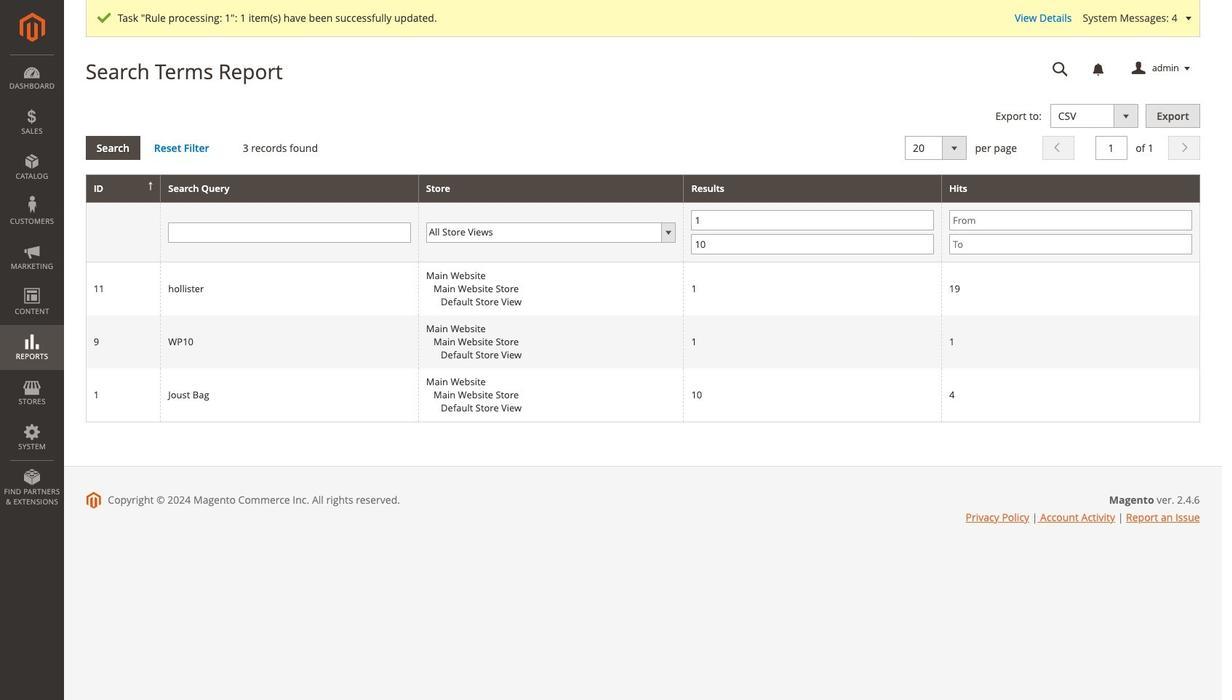 Task type: describe. For each thing, give the bounding box(es) containing it.
from text field for to text box
[[691, 210, 934, 231]]

magento admin panel image
[[19, 12, 45, 42]]



Task type: locate. For each thing, give the bounding box(es) containing it.
To text field
[[949, 234, 1192, 255]]

To text field
[[691, 234, 934, 255]]

2 from text field from the left
[[949, 210, 1192, 231]]

from text field up to text field
[[949, 210, 1192, 231]]

menu bar
[[0, 55, 64, 514]]

1 horizontal spatial from text field
[[949, 210, 1192, 231]]

0 horizontal spatial from text field
[[691, 210, 934, 231]]

None text field
[[168, 222, 411, 243]]

From text field
[[691, 210, 934, 231], [949, 210, 1192, 231]]

from text field up to text box
[[691, 210, 934, 231]]

None text field
[[1042, 56, 1079, 81], [1095, 136, 1127, 160], [1042, 56, 1079, 81], [1095, 136, 1127, 160]]

from text field for to text field
[[949, 210, 1192, 231]]

1 from text field from the left
[[691, 210, 934, 231]]



